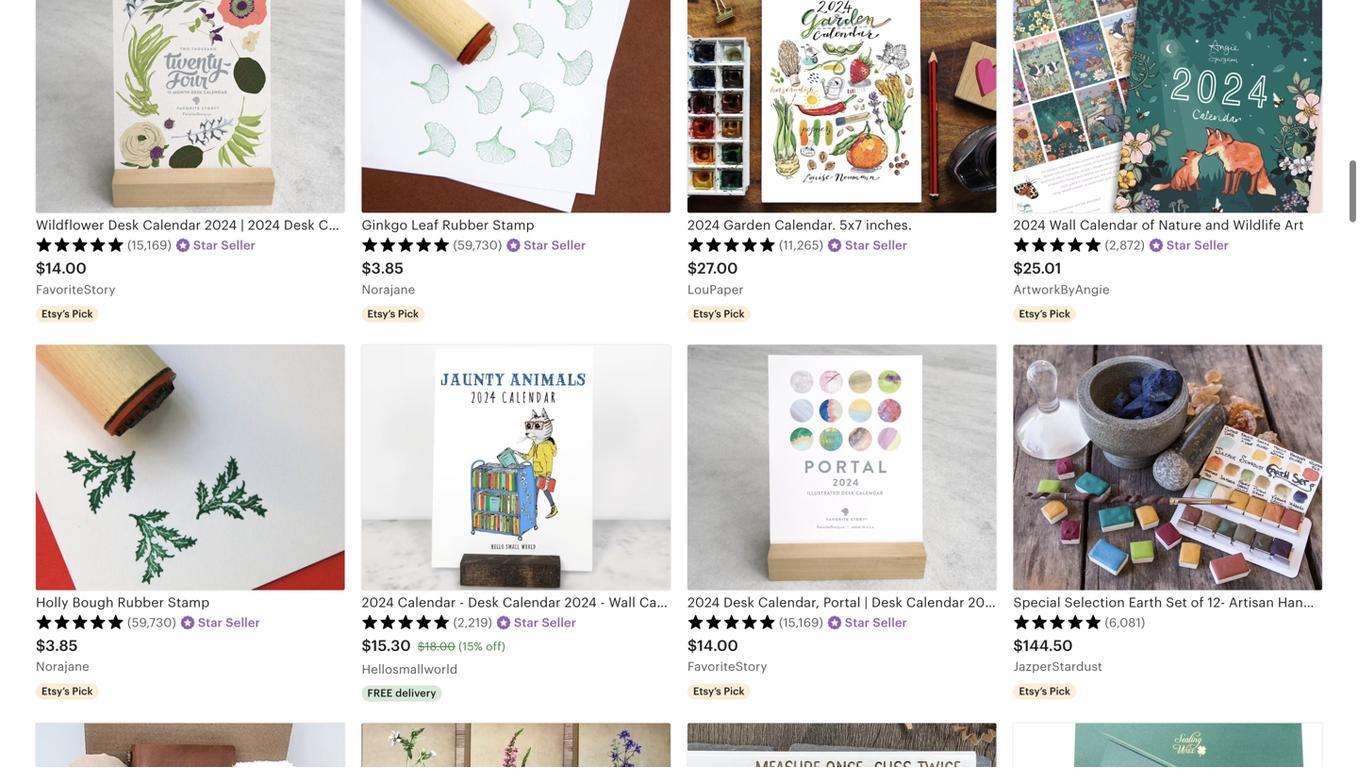 Task type: vqa. For each thing, say whether or not it's contained in the screenshot.


Task type: locate. For each thing, give the bounding box(es) containing it.
watercolor vintage botanical floral wildflower notecards - 12 card gift set - heavy stock blank cards for greeting, thank you, birthday image
[[362, 723, 671, 767]]

1 horizontal spatial (59,730)
[[453, 238, 502, 252]]

3.85 for ginkgo
[[372, 260, 404, 277]]

0 vertical spatial wall
[[1050, 218, 1077, 233]]

3.85
[[372, 260, 404, 277], [46, 638, 78, 655]]

1 horizontal spatial stamp
[[493, 218, 535, 233]]

calendar left jaunty
[[640, 595, 698, 610]]

1 horizontal spatial $ 14.00 favoritestory
[[688, 638, 768, 674]]

0 vertical spatial $ 3.85 norajane
[[362, 260, 416, 297]]

rubber for leaf
[[442, 218, 489, 233]]

(59,730)
[[453, 238, 502, 252], [127, 616, 176, 630]]

rubber
[[442, 218, 489, 233], [118, 595, 164, 610]]

$ 3.85 norajane down holly
[[36, 638, 90, 674]]

2024 for 2024 calendar - desk calendar 2024 - wall calendar - jaunty animals
[[362, 595, 394, 610]]

1 horizontal spatial norajane
[[362, 282, 416, 297]]

1 vertical spatial (59,730)
[[127, 616, 176, 630]]

free
[[368, 687, 393, 699]]

norajane
[[362, 282, 416, 297], [36, 660, 90, 674]]

1 vertical spatial wall
[[609, 595, 636, 610]]

rubber right bough on the left bottom
[[118, 595, 164, 610]]

norajane down the ginkgo
[[362, 282, 416, 297]]

norajane for ginkgo
[[362, 282, 416, 297]]

special selection earth set of 12- artisan handmade watercolor paint set made from genuine world earth pigments image
[[1014, 345, 1323, 590]]

0 vertical spatial (15,169)
[[127, 238, 172, 252]]

etsy's pick
[[42, 308, 93, 320], [368, 308, 419, 320], [694, 308, 745, 320], [1020, 308, 1071, 320], [42, 685, 93, 697], [694, 685, 745, 697], [1020, 685, 1071, 697]]

0 horizontal spatial 14.00
[[46, 260, 87, 277]]

wildlife
[[1234, 218, 1282, 233]]

leaf
[[412, 218, 439, 233]]

0 horizontal spatial 3.85
[[46, 638, 78, 655]]

0 horizontal spatial $ 14.00 favoritestory
[[36, 260, 116, 297]]

$ 15.30 $ 18.00 (15% off)
[[362, 638, 506, 655]]

3.85 down the ginkgo
[[372, 260, 404, 277]]

27.00
[[698, 260, 738, 277]]

2024 garden calendar.  5x7 inches. image
[[688, 0, 997, 213]]

1 horizontal spatial $ 3.85 norajane
[[362, 260, 416, 297]]

free delivery
[[368, 687, 437, 699]]

1 vertical spatial rubber
[[118, 595, 164, 610]]

(59,730) down ginkgo leaf  rubber stamp at the top
[[453, 238, 502, 252]]

2024
[[688, 218, 720, 233], [1014, 218, 1046, 233], [362, 595, 394, 610], [565, 595, 597, 610]]

$ 3.85 norajane
[[362, 260, 416, 297], [36, 638, 90, 674]]

2024 for 2024 garden calendar.  5x7 inches.
[[688, 218, 720, 233]]

0 horizontal spatial $ 3.85 norajane
[[36, 638, 90, 674]]

star for ginkgo leaf  rubber stamp
[[524, 238, 549, 252]]

etsy's
[[42, 308, 70, 320], [368, 308, 396, 320], [694, 308, 722, 320], [1020, 308, 1048, 320], [42, 685, 70, 697], [694, 685, 722, 697], [1020, 685, 1048, 697]]

seller
[[221, 238, 256, 252], [552, 238, 586, 252], [873, 238, 908, 252], [1195, 238, 1230, 252], [226, 616, 260, 630], [542, 616, 577, 630], [873, 616, 908, 630]]

0 vertical spatial 3.85
[[372, 260, 404, 277]]

star seller for 2024 wall calendar of nature and wildlife art
[[1167, 238, 1230, 252]]

loupaper
[[688, 282, 744, 297]]

$ 144.50 jazperstardust
[[1014, 638, 1103, 674]]

1 vertical spatial norajane
[[36, 660, 90, 674]]

14.00
[[46, 260, 87, 277], [698, 638, 739, 655]]

2024 wall calendar of nature and wildlife art image
[[1014, 0, 1323, 213]]

2024 garden calendar.  5x7 inches.
[[688, 218, 913, 233]]

$ inside $ 27.00 loupaper
[[688, 260, 698, 277]]

1 vertical spatial $ 3.85 norajane
[[36, 638, 90, 674]]

wall
[[1050, 218, 1077, 233], [609, 595, 636, 610]]

art
[[1285, 218, 1305, 233]]

star
[[193, 238, 218, 252], [524, 238, 549, 252], [846, 238, 870, 252], [1167, 238, 1192, 252], [198, 616, 223, 630], [514, 616, 539, 630], [845, 616, 870, 630]]

0 horizontal spatial stamp
[[168, 595, 210, 610]]

1 vertical spatial 14.00
[[698, 638, 739, 655]]

2 - from the left
[[601, 595, 605, 610]]

(15,169)
[[127, 238, 172, 252], [779, 616, 824, 630]]

0 horizontal spatial (59,730)
[[127, 616, 176, 630]]

5x7
[[840, 218, 863, 233]]

seller for 2024 garden calendar.  5x7 inches.
[[873, 238, 908, 252]]

calendar
[[1080, 218, 1139, 233], [398, 595, 456, 610], [503, 595, 561, 610], [640, 595, 698, 610]]

5 out of 5 stars image
[[36, 237, 125, 252], [362, 237, 451, 252], [688, 237, 777, 252], [1014, 237, 1103, 252], [36, 614, 125, 629], [362, 614, 451, 629], [688, 614, 777, 629], [1014, 614, 1103, 629]]

stamp
[[493, 218, 535, 233], [168, 595, 210, 610]]

0 vertical spatial 14.00
[[46, 260, 87, 277]]

stamp for holly bough rubber stamp
[[168, 595, 210, 610]]

holly bough rubber stamp
[[36, 595, 210, 610]]

star seller for 2024 calendar - desk calendar 2024 - wall calendar - jaunty animals
[[514, 616, 577, 630]]

1 horizontal spatial -
[[601, 595, 605, 610]]

of
[[1142, 218, 1156, 233]]

animals
[[755, 595, 806, 610]]

1 horizontal spatial 3.85
[[372, 260, 404, 277]]

cozy gift box, hygge gift box, engraved gift, cashmere scarf gift, personalized gift box, spa gift box,  sending a hug, thinking of you gift image
[[36, 723, 345, 767]]

norajane for holly
[[36, 660, 90, 674]]

rubber right "leaf"
[[442, 218, 489, 233]]

0 horizontal spatial favoritestory
[[36, 282, 116, 297]]

wildflower desk calendar 2024 | 2024 desk calendar | 2024 calendar with wood stand, standard size | floral calendar image
[[36, 0, 345, 213]]

ginkgo leaf  rubber stamp image
[[362, 0, 671, 213]]

0 vertical spatial stamp
[[493, 218, 535, 233]]

$ 3.85 norajane for ginkgo
[[362, 260, 416, 297]]

1 horizontal spatial 14.00
[[698, 638, 739, 655]]

star for holly bough rubber stamp
[[198, 616, 223, 630]]

stamp for ginkgo leaf  rubber stamp
[[493, 218, 535, 233]]

-
[[460, 595, 465, 610], [601, 595, 605, 610], [702, 595, 706, 610]]

star for 2024 calendar - desk calendar 2024 - wall calendar - jaunty animals
[[514, 616, 539, 630]]

(59,730) down the "holly bough rubber stamp"
[[127, 616, 176, 630]]

3.85 down holly
[[46, 638, 78, 655]]

0 horizontal spatial -
[[460, 595, 465, 610]]

144.50
[[1024, 638, 1074, 655]]

1 horizontal spatial (15,169)
[[779, 616, 824, 630]]

$
[[36, 260, 46, 277], [362, 260, 372, 277], [688, 260, 698, 277], [1014, 260, 1024, 277], [36, 638, 46, 655], [362, 638, 372, 655], [688, 638, 698, 655], [1014, 638, 1024, 655], [418, 640, 425, 653]]

garden
[[724, 218, 771, 233]]

0 vertical spatial rubber
[[442, 218, 489, 233]]

seller for ginkgo leaf  rubber stamp
[[552, 238, 586, 252]]

1 vertical spatial 3.85
[[46, 638, 78, 655]]

star seller
[[193, 238, 256, 252], [524, 238, 586, 252], [846, 238, 908, 252], [1167, 238, 1230, 252], [198, 616, 260, 630], [514, 616, 577, 630], [845, 616, 908, 630]]

0 vertical spatial norajane
[[362, 282, 416, 297]]

15.30
[[372, 638, 411, 655]]

0 horizontal spatial rubber
[[118, 595, 164, 610]]

2024 wall calendar of nature and wildlife art
[[1014, 218, 1305, 233]]

25.01
[[1024, 260, 1062, 277]]

1 vertical spatial stamp
[[168, 595, 210, 610]]

1 horizontal spatial favoritestory
[[688, 660, 768, 674]]

calendar right desk
[[503, 595, 561, 610]]

$ 14.00 favoritestory
[[36, 260, 116, 297], [688, 638, 768, 674]]

2024 calendar - desk calendar 2024 - wall calendar - jaunty animals
[[362, 595, 806, 610]]

calendar up "(2,872)"
[[1080, 218, 1139, 233]]

$ 3.85 norajane down the ginkgo
[[362, 260, 416, 297]]

favoritestory
[[36, 282, 116, 297], [688, 660, 768, 674]]

ginkgo leaf  rubber stamp
[[362, 218, 535, 233]]

pick
[[72, 308, 93, 320], [398, 308, 419, 320], [724, 308, 745, 320], [1050, 308, 1071, 320], [72, 685, 93, 697], [724, 685, 745, 697], [1050, 685, 1071, 697]]

1 horizontal spatial rubber
[[442, 218, 489, 233]]

norajane down holly
[[36, 660, 90, 674]]

(2,219)
[[453, 616, 493, 630]]

2 horizontal spatial -
[[702, 595, 706, 610]]

and
[[1206, 218, 1230, 233]]

0 horizontal spatial norajane
[[36, 660, 90, 674]]

jazperstardust
[[1014, 660, 1103, 674]]

0 vertical spatial (59,730)
[[453, 238, 502, 252]]



Task type: describe. For each thing, give the bounding box(es) containing it.
artworkbyangie
[[1014, 282, 1110, 297]]

nature
[[1159, 218, 1202, 233]]

1 horizontal spatial wall
[[1050, 218, 1077, 233]]

0 horizontal spatial wall
[[609, 595, 636, 610]]

(6,081)
[[1105, 616, 1146, 630]]

star for 2024 wall calendar of nature and wildlife art
[[1167, 238, 1192, 252]]

bough
[[72, 595, 114, 610]]

(59,730) for leaf
[[453, 238, 502, 252]]

(11,265)
[[779, 238, 824, 252]]

$ inside $ 25.01 artworkbyangie
[[1014, 260, 1024, 277]]

holly bough rubber stamp image
[[36, 345, 345, 590]]

inches.
[[866, 218, 913, 233]]

star seller for holly bough rubber stamp
[[198, 616, 260, 630]]

0 vertical spatial favoritestory
[[36, 282, 116, 297]]

calendar up '$ 15.30 $ 18.00 (15% off)'
[[398, 595, 456, 610]]

$ inside '$ 15.30 $ 18.00 (15% off)'
[[418, 640, 425, 653]]

18.00
[[425, 640, 456, 653]]

desk
[[468, 595, 499, 610]]

measure once, cuss twice pencils | carpenters construction pencils | unique funny ready to ship gift for him handyman gifts stocking stuffer image
[[688, 723, 997, 767]]

$ 25.01 artworkbyangie
[[1014, 260, 1110, 297]]

rubber for bough
[[118, 595, 164, 610]]

$ inside $ 144.50 jazperstardust
[[1014, 638, 1024, 655]]

star for 2024 garden calendar.  5x7 inches.
[[846, 238, 870, 252]]

seller for 2024 calendar - desk calendar 2024 - wall calendar - jaunty animals
[[542, 616, 577, 630]]

(2,872)
[[1105, 238, 1145, 252]]

wax seal stamp kit - wax seal kit with 165 pcs wax seal beads, tree of life wax stamp, wax seal spoon and tea light candle in a gift box image
[[1014, 723, 1323, 767]]

$ 27.00 loupaper
[[688, 260, 744, 297]]

(15%
[[459, 640, 483, 653]]

jaunty
[[710, 595, 752, 610]]

delivery
[[396, 687, 437, 699]]

ginkgo
[[362, 218, 408, 233]]

1 - from the left
[[460, 595, 465, 610]]

1 vertical spatial (15,169)
[[779, 616, 824, 630]]

$ 3.85 norajane for holly
[[36, 638, 90, 674]]

seller for 2024 wall calendar of nature and wildlife art
[[1195, 238, 1230, 252]]

holly
[[36, 595, 69, 610]]

star seller for ginkgo leaf  rubber stamp
[[524, 238, 586, 252]]

0 vertical spatial $ 14.00 favoritestory
[[36, 260, 116, 297]]

2024 desk calendar, portal | desk calendar 2024, easel desk calendar, standard size | 2024 calendar image
[[688, 345, 997, 590]]

1 vertical spatial favoritestory
[[688, 660, 768, 674]]

calendar.
[[775, 218, 836, 233]]

0 horizontal spatial (15,169)
[[127, 238, 172, 252]]

2024 calendar - desk calendar 2024 - wall calendar - jaunty animals image
[[362, 345, 671, 590]]

star seller for 2024 garden calendar.  5x7 inches.
[[846, 238, 908, 252]]

1 vertical spatial $ 14.00 favoritestory
[[688, 638, 768, 674]]

3 - from the left
[[702, 595, 706, 610]]

seller for holly bough rubber stamp
[[226, 616, 260, 630]]

3.85 for holly
[[46, 638, 78, 655]]

off)
[[486, 640, 506, 653]]

(59,730) for bough
[[127, 616, 176, 630]]

2024 for 2024 wall calendar of nature and wildlife art
[[1014, 218, 1046, 233]]

hellosmallworld
[[362, 663, 458, 677]]



